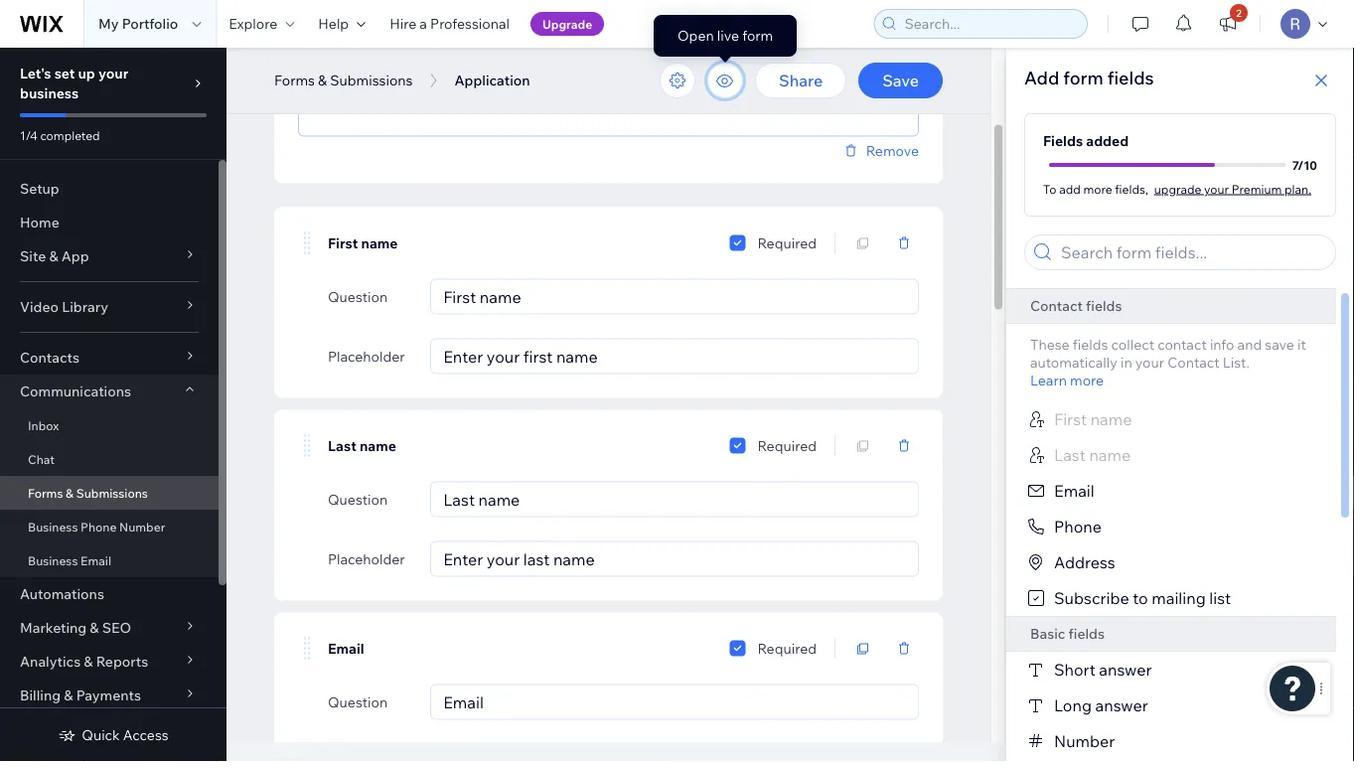 Task type: vqa. For each thing, say whether or not it's contained in the screenshot.
automations
yes



Task type: locate. For each thing, give the bounding box(es) containing it.
1 required from the top
[[758, 234, 817, 251]]

& for billing & payments dropdown button
[[64, 687, 73, 704]]

hire a professional
[[390, 15, 510, 32]]

1 vertical spatial /
[[1298, 158, 1304, 172]]

1 horizontal spatial first
[[1055, 410, 1088, 429]]

Search... field
[[899, 10, 1081, 38]]

contact inside these fields collect contact info and save it automatically in your contact list. learn more
[[1168, 354, 1220, 371]]

1 question from the top
[[328, 288, 388, 305]]

& right billing at the left bottom of the page
[[64, 687, 73, 704]]

phone up address
[[1055, 517, 1102, 537]]

forms down form
[[274, 72, 315, 89]]

2 vertical spatial question
[[328, 693, 388, 711]]

/ up save
[[879, 48, 885, 66]]

2 horizontal spatial email
[[1055, 481, 1095, 501]]

submissions inside button
[[330, 72, 413, 89]]

0 horizontal spatial forms & submissions
[[28, 486, 148, 500]]

None checkbox
[[730, 434, 746, 458]]

business up business email
[[28, 519, 78, 534]]

upgrade your premium plan. button
[[1155, 180, 1312, 198]]

business for business email
[[28, 553, 78, 568]]

fields for basic
[[1069, 625, 1105, 643]]

forms down the "chat"
[[28, 486, 63, 500]]

64
[[861, 48, 879, 66]]

None checkbox
[[730, 231, 746, 255], [730, 637, 746, 661], [730, 231, 746, 255], [730, 637, 746, 661]]

automations
[[20, 585, 104, 603]]

list.
[[1223, 354, 1250, 371]]

your right upgrade
[[1205, 181, 1230, 196]]

2 button
[[1207, 0, 1250, 48]]

premium
[[1232, 181, 1283, 196]]

last name
[[328, 437, 397, 455], [1055, 445, 1131, 465]]

mailing
[[1152, 588, 1206, 608]]

& up the business phone number on the bottom left of page
[[66, 486, 74, 500]]

live
[[718, 27, 740, 44]]

1 vertical spatial forms & submissions
[[28, 486, 148, 500]]

contact down "contact"
[[1168, 354, 1220, 371]]

fields
[[1044, 132, 1084, 150]]

1 vertical spatial more
[[1071, 372, 1105, 389]]

& left reports at the left bottom of the page
[[84, 653, 93, 670]]

2 vertical spatial email
[[328, 640, 364, 657]]

remove
[[866, 142, 919, 159]]

upgrade
[[1155, 181, 1202, 196]]

more
[[1084, 181, 1113, 196], [1071, 372, 1105, 389]]

add placeholder text… field for first name
[[438, 339, 912, 373]]

fields up automatically
[[1073, 336, 1109, 353]]

2 business from the top
[[28, 553, 78, 568]]

my portfolio
[[98, 15, 178, 32]]

submissions inside sidebar element
[[76, 486, 148, 500]]

0 vertical spatial forms
[[274, 72, 315, 89]]

business up the automations at left
[[28, 553, 78, 568]]

forms inside button
[[274, 72, 315, 89]]

contact up these
[[1031, 297, 1083, 315]]

0 vertical spatial required
[[758, 234, 817, 251]]

/ for 64
[[879, 48, 885, 66]]

learn more link
[[1031, 372, 1105, 390]]

0 vertical spatial type your question here... field
[[438, 280, 912, 314]]

to
[[1133, 588, 1149, 608]]

1 vertical spatial number
[[1055, 732, 1116, 751]]

2 placeholder from the top
[[328, 550, 405, 568]]

1 vertical spatial answer
[[1096, 696, 1149, 716]]

fields added
[[1044, 132, 1129, 150]]

form right add
[[1064, 66, 1104, 88]]

0 horizontal spatial submissions
[[76, 486, 148, 500]]

1 horizontal spatial your
[[1136, 354, 1165, 371]]

& left seo
[[90, 619, 99, 637]]

1 horizontal spatial submissions
[[330, 72, 413, 89]]

& inside dropdown button
[[49, 248, 58, 265]]

1/4
[[20, 128, 38, 143]]

& right site
[[49, 248, 58, 265]]

open live form
[[678, 27, 774, 44]]

0 horizontal spatial first name
[[328, 234, 398, 252]]

3 type your question here... field from the top
[[438, 685, 912, 719]]

forms & submissions for forms & submissions link
[[28, 486, 148, 500]]

2 horizontal spatial your
[[1205, 181, 1230, 196]]

and
[[1238, 336, 1263, 353]]

your inside these fields collect contact info and save it automatically in your contact list. learn more
[[1136, 354, 1165, 371]]

these
[[1031, 336, 1070, 353]]

submissions down chat 'link'
[[76, 486, 148, 500]]

2 vertical spatial your
[[1136, 354, 1165, 371]]

contacts button
[[0, 341, 219, 375]]

site & app
[[20, 248, 89, 265]]

Add placeholder text… field
[[438, 339, 912, 373], [438, 542, 912, 576]]

forms & submissions up the business phone number on the bottom left of page
[[28, 486, 148, 500]]

placeholder
[[328, 347, 405, 365], [328, 550, 405, 568]]

2 required from the top
[[758, 437, 817, 454]]

/ up plan.
[[1298, 158, 1304, 172]]

forms for forms & submissions button
[[274, 72, 315, 89]]

2 add placeholder text… field from the top
[[438, 542, 912, 576]]

1 horizontal spatial forms
[[274, 72, 315, 89]]

0 horizontal spatial your
[[98, 65, 128, 82]]

business
[[20, 84, 79, 102]]

number down "long"
[[1055, 732, 1116, 751]]

0 horizontal spatial first
[[328, 234, 358, 252]]

forms & submissions down the form description
[[274, 72, 413, 89]]

fields for these
[[1073, 336, 1109, 353]]

1 horizontal spatial form
[[1064, 66, 1104, 88]]

2 type your question here... field from the top
[[438, 483, 912, 516]]

phone inside sidebar element
[[81, 519, 117, 534]]

billing & payments button
[[0, 679, 219, 713]]

0 vertical spatial question
[[328, 288, 388, 305]]

2 question from the top
[[328, 491, 388, 508]]

0 horizontal spatial /
[[879, 48, 885, 66]]

0 vertical spatial contact
[[1031, 297, 1083, 315]]

description
[[335, 53, 409, 71]]

1 placeholder from the top
[[328, 347, 405, 365]]

subscribe to mailing list
[[1055, 588, 1232, 608]]

0 vertical spatial your
[[98, 65, 128, 82]]

marketing & seo button
[[0, 611, 219, 645]]

& inside "popup button"
[[84, 653, 93, 670]]

analytics
[[20, 653, 81, 670]]

fields up collect
[[1087, 297, 1123, 315]]

form
[[743, 27, 774, 44], [1064, 66, 1104, 88]]

0 vertical spatial /
[[879, 48, 885, 66]]

form description
[[298, 53, 409, 71]]

more down automatically
[[1071, 372, 1105, 389]]

2 vertical spatial required
[[758, 640, 817, 657]]

placeholder for last
[[328, 550, 405, 568]]

contact fields
[[1031, 297, 1123, 315]]

chat
[[28, 452, 55, 467]]

0 horizontal spatial number
[[119, 519, 165, 534]]

1 type your question here... field from the top
[[438, 280, 912, 314]]

to
[[1044, 181, 1057, 196]]

professional
[[431, 15, 510, 32]]

a
[[420, 15, 427, 32]]

1 vertical spatial type your question here... field
[[438, 483, 912, 516]]

submissions
[[330, 72, 413, 89], [76, 486, 148, 500]]

form right live
[[743, 27, 774, 44]]

1 vertical spatial submissions
[[76, 486, 148, 500]]

1 horizontal spatial forms & submissions
[[274, 72, 413, 89]]

in
[[1121, 354, 1133, 371]]

site & app button
[[0, 240, 219, 273]]

&
[[318, 72, 327, 89], [49, 248, 58, 265], [66, 486, 74, 500], [90, 619, 99, 637], [84, 653, 93, 670], [64, 687, 73, 704]]

number down forms & submissions link
[[119, 519, 165, 534]]

0 vertical spatial submissions
[[330, 72, 413, 89]]

required for first
[[758, 234, 817, 251]]

let's set up your business
[[20, 65, 128, 102]]

0 vertical spatial answer
[[1100, 660, 1153, 680]]

1 add placeholder text… field from the top
[[438, 339, 912, 373]]

1000
[[885, 48, 918, 66]]

forms & submissions inside button
[[274, 72, 413, 89]]

& for site & app dropdown button
[[49, 248, 58, 265]]

0 vertical spatial number
[[119, 519, 165, 534]]

1 vertical spatial email
[[81, 553, 111, 568]]

forms & submissions
[[274, 72, 413, 89], [28, 486, 148, 500]]

forms & submissions inside sidebar element
[[28, 486, 148, 500]]

business inside 'link'
[[28, 553, 78, 568]]

1 vertical spatial contact
[[1168, 354, 1220, 371]]

answer up long answer
[[1100, 660, 1153, 680]]

1 vertical spatial add placeholder text… field
[[438, 542, 912, 576]]

0 vertical spatial business
[[28, 519, 78, 534]]

last
[[328, 437, 357, 455], [1055, 445, 1086, 465]]

0 vertical spatial more
[[1084, 181, 1113, 196]]

0 vertical spatial placeholder
[[328, 347, 405, 365]]

0 vertical spatial first name
[[328, 234, 398, 252]]

1 vertical spatial first name
[[1055, 410, 1133, 429]]

1 horizontal spatial number
[[1055, 732, 1116, 751]]

& down form
[[318, 72, 327, 89]]

analytics & reports
[[20, 653, 148, 670]]

1 business from the top
[[28, 519, 78, 534]]

0 horizontal spatial email
[[81, 553, 111, 568]]

1 vertical spatial forms
[[28, 486, 63, 500]]

forms inside sidebar element
[[28, 486, 63, 500]]

answer down short answer
[[1096, 696, 1149, 716]]

add
[[1060, 181, 1081, 196]]

more inside these fields collect contact info and save it automatically in your contact list. learn more
[[1071, 372, 1105, 389]]

1 vertical spatial form
[[1064, 66, 1104, 88]]

placeholder for first
[[328, 347, 405, 365]]

0 vertical spatial email
[[1055, 481, 1095, 501]]

/
[[879, 48, 885, 66], [1298, 158, 1304, 172]]

0 vertical spatial forms & submissions
[[274, 72, 413, 89]]

3 required from the top
[[758, 640, 817, 657]]

video library
[[20, 298, 108, 316]]

save
[[883, 71, 919, 90]]

list
[[1210, 588, 1232, 608]]

analytics & reports button
[[0, 645, 219, 679]]

& for analytics & reports "popup button"
[[84, 653, 93, 670]]

answer for short answer
[[1100, 660, 1153, 680]]

0 horizontal spatial phone
[[81, 519, 117, 534]]

more right add
[[1084, 181, 1113, 196]]

2 vertical spatial type your question here... field
[[438, 685, 912, 719]]

1 horizontal spatial contact
[[1168, 354, 1220, 371]]

library
[[62, 298, 108, 316]]

Type your question here... field
[[438, 280, 912, 314], [438, 483, 912, 516], [438, 685, 912, 719]]

& for marketing & seo dropdown button
[[90, 619, 99, 637]]

1 vertical spatial placeholder
[[328, 550, 405, 568]]

up
[[78, 65, 95, 82]]

0 vertical spatial add placeholder text… field
[[438, 339, 912, 373]]

& inside button
[[318, 72, 327, 89]]

add placeholder text… field for last name
[[438, 542, 912, 576]]

these fields collect contact info and save it automatically in your contact list. learn more
[[1031, 336, 1307, 389]]

app
[[61, 248, 89, 265]]

0 vertical spatial form
[[743, 27, 774, 44]]

forms
[[274, 72, 315, 89], [28, 486, 63, 500]]

1 vertical spatial question
[[328, 491, 388, 508]]

add form fields
[[1025, 66, 1155, 88]]

fields down subscribe
[[1069, 625, 1105, 643]]

your right up
[[98, 65, 128, 82]]

reports
[[96, 653, 148, 670]]

answer for long answer
[[1096, 696, 1149, 716]]

phone down forms & submissions link
[[81, 519, 117, 534]]

open
[[678, 27, 714, 44]]

1 vertical spatial required
[[758, 437, 817, 454]]

1 vertical spatial business
[[28, 553, 78, 568]]

name
[[361, 234, 398, 252], [1091, 410, 1133, 429], [360, 437, 397, 455], [1090, 445, 1131, 465]]

short answer
[[1055, 660, 1153, 680]]

collect
[[1112, 336, 1155, 353]]

1 horizontal spatial /
[[1298, 158, 1304, 172]]

fields inside these fields collect contact info and save it automatically in your contact list. learn more
[[1073, 336, 1109, 353]]

7 / 10
[[1293, 158, 1318, 172]]

1 vertical spatial your
[[1205, 181, 1230, 196]]

submissions down description
[[330, 72, 413, 89]]

0 horizontal spatial form
[[743, 27, 774, 44]]

0 horizontal spatial forms
[[28, 486, 63, 500]]

your right in
[[1136, 354, 1165, 371]]



Task type: describe. For each thing, give the bounding box(es) containing it.
info
[[1211, 336, 1235, 353]]

Search form fields... field
[[1056, 236, 1330, 269]]

forms & submissions for forms & submissions button
[[274, 72, 413, 89]]

fields for contact
[[1087, 297, 1123, 315]]

payments
[[76, 687, 141, 704]]

0 horizontal spatial contact
[[1031, 297, 1083, 315]]

business phone number
[[28, 519, 165, 534]]

my
[[98, 15, 119, 32]]

2
[[1237, 6, 1242, 19]]

& for forms & submissions link
[[66, 486, 74, 500]]

question for first
[[328, 288, 388, 305]]

1 horizontal spatial first name
[[1055, 410, 1133, 429]]

type your question here... field for last
[[438, 483, 912, 516]]

automations link
[[0, 578, 219, 611]]

contacts
[[20, 349, 80, 366]]

1 vertical spatial first
[[1055, 410, 1088, 429]]

remove button
[[843, 142, 919, 160]]

seo
[[102, 619, 131, 637]]

submissions for forms & submissions button
[[330, 72, 413, 89]]

basic
[[1031, 625, 1066, 643]]

0 horizontal spatial last
[[328, 437, 357, 455]]

setup link
[[0, 172, 219, 206]]

to add more fields, upgrade your premium plan.
[[1044, 181, 1312, 196]]

setup
[[20, 180, 59, 197]]

email inside 'link'
[[81, 553, 111, 568]]

added
[[1087, 132, 1129, 150]]

/ for 7
[[1298, 158, 1304, 172]]

submissions for forms & submissions link
[[76, 486, 148, 500]]

automatically
[[1031, 354, 1118, 371]]

communications
[[20, 383, 131, 400]]

set
[[54, 65, 75, 82]]

forms & submissions link
[[0, 476, 219, 510]]

quick
[[82, 727, 120, 744]]

marketing
[[20, 619, 87, 637]]

Add a short description... text field
[[299, 78, 918, 136]]

1 horizontal spatial last name
[[1055, 445, 1131, 465]]

save
[[1266, 336, 1295, 353]]

required for last
[[758, 437, 817, 454]]

& for forms & submissions button
[[318, 72, 327, 89]]

0 horizontal spatial last name
[[328, 437, 397, 455]]

learn
[[1031, 372, 1067, 389]]

your inside let's set up your business
[[98, 65, 128, 82]]

0 vertical spatial first
[[328, 234, 358, 252]]

business for business phone number
[[28, 519, 78, 534]]

upgrade button
[[531, 12, 605, 36]]

fields,
[[1116, 181, 1149, 196]]

quick access
[[82, 727, 169, 744]]

hire
[[390, 15, 417, 32]]

share button
[[755, 63, 847, 98]]

completed
[[40, 128, 100, 143]]

1 horizontal spatial email
[[328, 640, 364, 657]]

billing
[[20, 687, 61, 704]]

explore
[[229, 15, 278, 32]]

portfolio
[[122, 15, 178, 32]]

basic fields
[[1031, 625, 1105, 643]]

help
[[318, 15, 349, 32]]

billing & payments
[[20, 687, 141, 704]]

form
[[298, 53, 332, 71]]

subscribe
[[1055, 588, 1130, 608]]

sidebar element
[[0, 48, 227, 762]]

type your question here... field for first
[[438, 280, 912, 314]]

chat link
[[0, 442, 219, 476]]

forms for forms & submissions link
[[28, 486, 63, 500]]

hire a professional link
[[378, 0, 522, 48]]

application
[[455, 72, 530, 89]]

fields up added
[[1108, 66, 1155, 88]]

home link
[[0, 206, 219, 240]]

home
[[20, 214, 59, 231]]

business phone number link
[[0, 510, 219, 544]]

share
[[779, 71, 823, 90]]

business email
[[28, 553, 111, 568]]

forms & submissions button
[[264, 66, 423, 95]]

quick access button
[[58, 727, 169, 745]]

long
[[1055, 696, 1092, 716]]

inbox
[[28, 418, 59, 433]]

marketing & seo
[[20, 619, 131, 637]]

1 horizontal spatial last
[[1055, 445, 1086, 465]]

video library button
[[0, 290, 219, 324]]

7
[[1293, 158, 1298, 172]]

long answer
[[1055, 696, 1149, 716]]

short
[[1055, 660, 1096, 680]]

upgrade
[[543, 16, 593, 31]]

question for last
[[328, 491, 388, 508]]

1 horizontal spatial phone
[[1055, 517, 1102, 537]]

1/4 completed
[[20, 128, 100, 143]]

communications button
[[0, 375, 219, 409]]

business email link
[[0, 544, 219, 578]]

video
[[20, 298, 59, 316]]

inbox link
[[0, 409, 219, 442]]

help button
[[306, 0, 378, 48]]

number inside business phone number link
[[119, 519, 165, 534]]

address
[[1055, 553, 1116, 573]]

access
[[123, 727, 169, 744]]

3 question from the top
[[328, 693, 388, 711]]

64 / 1000
[[861, 48, 918, 66]]

let's
[[20, 65, 51, 82]]

site
[[20, 248, 46, 265]]



